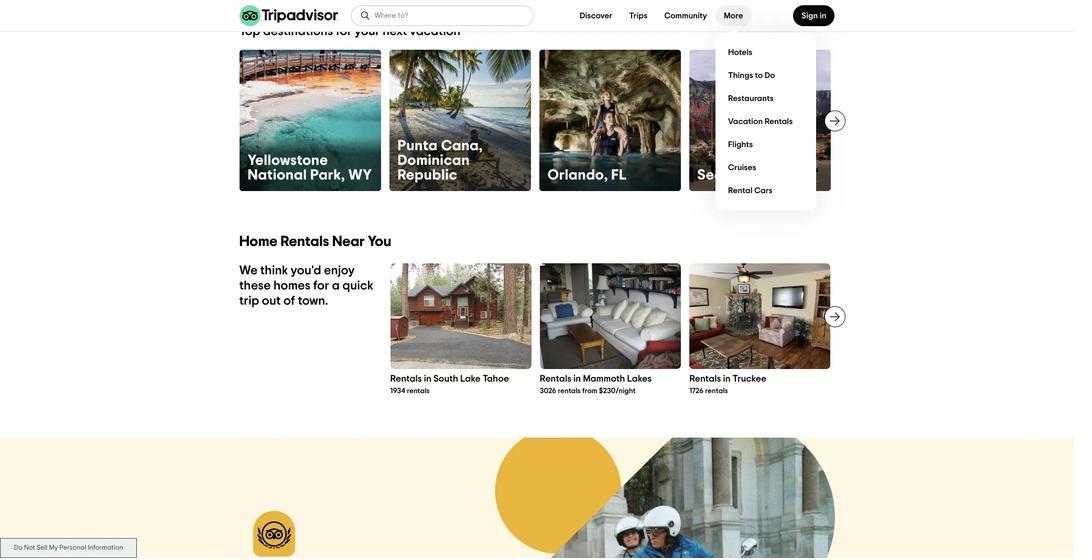 Task type: vqa. For each thing, say whether or not it's contained in the screenshot.
the top 0.1 mi
no



Task type: locate. For each thing, give the bounding box(es) containing it.
sedona, az
[[697, 168, 776, 183]]

0 vertical spatial do
[[765, 71, 775, 79]]

1 horizontal spatial do
[[765, 71, 775, 79]]

do left 'not'
[[14, 545, 22, 552]]

rentals down "restaurants" link
[[765, 117, 793, 126]]

rentals up 1934
[[390, 375, 422, 384]]

think
[[260, 265, 288, 277]]

rentals inside rentals in mammoth lakes 3026 rentals from $230/night
[[558, 388, 581, 395]]

tripadvisor image
[[239, 5, 338, 26]]

punta cana, dominican republic
[[398, 139, 483, 183]]

vacation
[[410, 25, 460, 38]]

in for rentals in truckee
[[723, 375, 730, 384]]

sedona,
[[697, 168, 754, 183]]

flights link
[[724, 133, 808, 156]]

home
[[239, 235, 278, 249]]

next image for top destinations for your next vacation
[[828, 115, 841, 127]]

punta cana, dominican republic link
[[389, 50, 531, 191]]

rentals
[[407, 388, 430, 395], [558, 388, 581, 395], [705, 388, 728, 395]]

do right to
[[765, 71, 775, 79]]

1 next image from the top
[[828, 115, 841, 127]]

in inside 'rentals in truckee 1726 rentals'
[[723, 375, 730, 384]]

search image
[[360, 10, 370, 21]]

rentals right the 1726
[[705, 388, 728, 395]]

rentals
[[765, 117, 793, 126], [281, 235, 329, 249], [390, 375, 422, 384], [540, 375, 571, 384], [689, 375, 721, 384]]

0 vertical spatial next image
[[828, 115, 841, 127]]

next image
[[828, 115, 841, 127], [828, 311, 841, 323]]

yellowstone
[[248, 154, 328, 168]]

truckee
[[733, 375, 766, 384]]

cana,
[[441, 139, 483, 154]]

2 rentals from the left
[[558, 388, 581, 395]]

rentals inside rentals in south lake tahoe 1934 rentals
[[390, 375, 422, 384]]

in left truckee
[[723, 375, 730, 384]]

None search field
[[351, 6, 533, 25]]

top
[[239, 25, 260, 38]]

enjoy
[[324, 265, 355, 277]]

restaurants link
[[724, 87, 808, 110]]

lakes
[[627, 375, 652, 384]]

fl
[[611, 168, 627, 183]]

rentals inside rentals in south lake tahoe 1934 rentals
[[407, 388, 430, 395]]

0 horizontal spatial rentals
[[407, 388, 430, 395]]

0 vertical spatial for
[[336, 25, 352, 38]]

rental cars
[[728, 186, 772, 195]]

rentals in mammoth lakes 3026 rentals from $230/night
[[540, 375, 652, 395]]

restaurants
[[728, 94, 774, 102]]

national
[[248, 168, 307, 183]]

discover
[[580, 12, 612, 20]]

for left your
[[336, 25, 352, 38]]

1 horizontal spatial rentals
[[558, 388, 581, 395]]

republic
[[398, 168, 457, 183]]

rentals left from
[[558, 388, 581, 395]]

do not sell my personal information button
[[0, 539, 137, 559]]

1726
[[689, 388, 704, 395]]

next image for we think you'd enjoy these homes for a quick trip out of town.
[[828, 311, 841, 323]]

in left mammoth at the right bottom of page
[[573, 375, 581, 384]]

for inside we think you'd enjoy these homes for a quick trip out of town.
[[313, 280, 329, 292]]

rentals inside rentals in mammoth lakes 3026 rentals from $230/night
[[540, 375, 571, 384]]

menu
[[715, 32, 816, 211]]

previous image
[[384, 311, 397, 323]]

0 horizontal spatial for
[[313, 280, 329, 292]]

1 rentals from the left
[[407, 388, 430, 395]]

rentals right 1934
[[407, 388, 430, 395]]

community
[[664, 12, 707, 20]]

discover button
[[571, 5, 621, 26]]

in inside rentals in mammoth lakes 3026 rentals from $230/night
[[573, 375, 581, 384]]

mammoth
[[583, 375, 625, 384]]

do inside button
[[14, 545, 22, 552]]

cars
[[754, 186, 772, 195]]

dominican
[[398, 154, 470, 168]]

in left south
[[424, 375, 431, 384]]

rentals for rentals in south lake tahoe
[[390, 375, 422, 384]]

rentals up 3026
[[540, 375, 571, 384]]

these
[[239, 280, 271, 292]]

for
[[336, 25, 352, 38], [313, 280, 329, 292]]

rentals inside 'rentals in truckee 1726 rentals'
[[689, 375, 721, 384]]

1 vertical spatial next image
[[828, 311, 841, 323]]

rentals in truckee 1726 rentals
[[689, 375, 766, 395]]

in inside rentals in south lake tahoe 1934 rentals
[[424, 375, 431, 384]]

do
[[765, 71, 775, 79], [14, 545, 22, 552]]

you
[[368, 235, 391, 249]]

to
[[755, 71, 763, 79]]

homes
[[273, 280, 310, 292]]

1 vertical spatial do
[[14, 545, 22, 552]]

2 horizontal spatial rentals
[[705, 388, 728, 395]]

rentals up the 1726
[[689, 375, 721, 384]]

out
[[262, 295, 281, 308]]

in
[[820, 12, 826, 20], [424, 375, 431, 384], [573, 375, 581, 384], [723, 375, 730, 384]]

yellowstone national park, wy
[[248, 154, 372, 183]]

hotels
[[728, 48, 752, 56]]

$230/night
[[599, 388, 636, 395]]

trip
[[239, 295, 259, 308]]

0 horizontal spatial do
[[14, 545, 22, 552]]

for left a
[[313, 280, 329, 292]]

sedona, az link
[[689, 50, 831, 191]]

yellowstone national park, wy link
[[239, 50, 381, 191]]

rental
[[728, 186, 752, 195]]

1 horizontal spatial for
[[336, 25, 352, 38]]

2 next image from the top
[[828, 311, 841, 323]]

1 vertical spatial for
[[313, 280, 329, 292]]

vacation rentals link
[[724, 110, 808, 133]]

3 rentals from the left
[[705, 388, 728, 395]]

more button
[[715, 5, 752, 26]]



Task type: describe. For each thing, give the bounding box(es) containing it.
sell
[[37, 545, 47, 552]]

more
[[724, 12, 743, 20]]

sign in
[[802, 12, 826, 20]]

south
[[433, 375, 458, 384]]

rentals in south lake tahoe 1934 rentals
[[390, 375, 509, 395]]

things to do link
[[724, 64, 808, 87]]

vacation rentals
[[728, 117, 793, 126]]

of
[[283, 295, 295, 308]]

previous image
[[233, 115, 246, 127]]

az
[[757, 168, 776, 183]]

flights
[[728, 140, 753, 149]]

sign
[[802, 12, 818, 20]]

in for rentals in mammoth lakes
[[573, 375, 581, 384]]

personal
[[59, 545, 86, 552]]

vacation
[[728, 117, 763, 126]]

sign in link
[[793, 5, 835, 26]]

do not sell my personal information
[[14, 545, 123, 552]]

not
[[24, 545, 35, 552]]

Search search field
[[375, 11, 524, 20]]

your
[[355, 25, 380, 38]]

things to do
[[728, 71, 775, 79]]

hotels link
[[724, 41, 808, 64]]

community button
[[656, 5, 715, 26]]

orlando, fl
[[548, 168, 627, 183]]

rentals inside 'rentals in truckee 1726 rentals'
[[705, 388, 728, 395]]

next
[[383, 25, 407, 38]]

destinations
[[263, 25, 333, 38]]

3026
[[540, 388, 556, 395]]

wy
[[348, 168, 372, 183]]

park,
[[310, 168, 345, 183]]

trips button
[[621, 5, 656, 26]]

in right sign
[[820, 12, 826, 20]]

rentals up 'you'd'
[[281, 235, 329, 249]]

things
[[728, 71, 753, 79]]

a
[[332, 280, 340, 292]]

town.
[[298, 295, 328, 308]]

trips
[[629, 12, 647, 20]]

information
[[88, 545, 123, 552]]

near
[[332, 235, 365, 249]]

rental cars link
[[724, 179, 808, 202]]

top destinations for your next vacation
[[239, 25, 460, 38]]

quick
[[342, 280, 373, 292]]

we think you'd enjoy these homes for a quick trip out of town.
[[239, 265, 373, 308]]

from
[[582, 388, 597, 395]]

menu containing hotels
[[715, 32, 816, 211]]

cruises link
[[724, 156, 808, 179]]

rentals for rentals in truckee
[[689, 375, 721, 384]]

lake
[[460, 375, 481, 384]]

1934
[[390, 388, 405, 395]]

you'd
[[291, 265, 321, 277]]

punta
[[398, 139, 438, 154]]

my
[[49, 545, 58, 552]]

we
[[239, 265, 258, 277]]

in for rentals in south lake tahoe
[[424, 375, 431, 384]]

rentals for rentals in mammoth lakes
[[540, 375, 571, 384]]

orlando, fl link
[[539, 50, 681, 191]]

tahoe
[[483, 375, 509, 384]]

cruises
[[728, 163, 756, 172]]

orlando,
[[548, 168, 608, 183]]

do inside menu
[[765, 71, 775, 79]]

home rentals near you
[[239, 235, 391, 249]]



